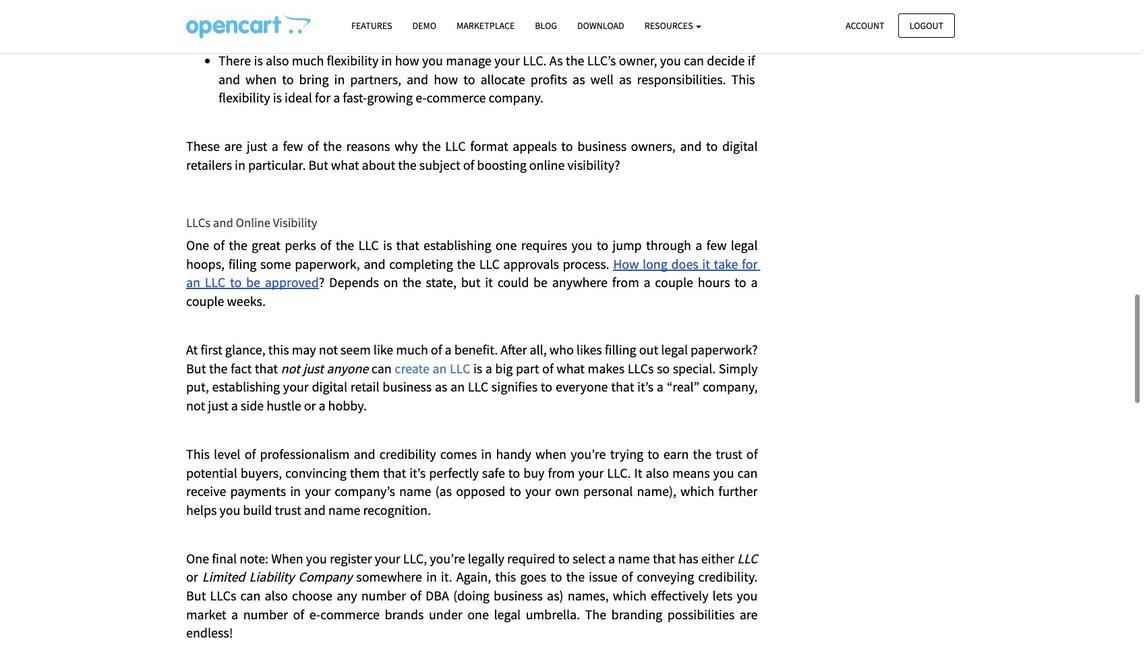 Task type: vqa. For each thing, say whether or not it's contained in the screenshot.
the topmost This
yes



Task type: locate. For each thing, give the bounding box(es) containing it.
the up paperwork,
[[336, 237, 354, 254]]

much up create on the bottom left of page
[[396, 341, 428, 358]]

0 vertical spatial this
[[268, 341, 289, 358]]

when down there
[[246, 71, 277, 87]]

and inside these are just a few of the reasons why the llc format appeals to business owners, and to digital retailers in particular. but what about the subject of boosting online visibility?
[[680, 138, 702, 155]]

0 vertical spatial this
[[732, 71, 755, 87]]

0 vertical spatial number
[[361, 587, 406, 604]]

0 vertical spatial commerce
[[427, 89, 486, 106]]

1 vertical spatial income
[[363, 13, 405, 30]]

1 horizontal spatial be
[[534, 274, 548, 291]]

1 vertical spatial from
[[548, 464, 575, 481]]

0 horizontal spatial trust
[[275, 502, 301, 518]]

be
[[246, 274, 260, 291], [534, 274, 548, 291]]

company,
[[703, 379, 758, 395]]

this inside at first glance, this may not seem like much of a benefit. after all, who likes filling out legal paperwork? but the fact that
[[268, 341, 289, 358]]

2 vertical spatial an
[[451, 379, 465, 395]]

e-
[[416, 89, 427, 106], [309, 606, 320, 623]]

0 horizontal spatial e-
[[309, 606, 320, 623]]

0 vertical spatial what
[[331, 156, 359, 173]]

of left the dba
[[410, 587, 421, 604]]

or left limited
[[186, 569, 198, 586]]

be up the weeks.
[[246, 274, 260, 291]]

in up features
[[358, 0, 368, 12]]

but
[[309, 156, 328, 173], [186, 360, 206, 377], [186, 587, 206, 604]]

how long does it take for an llc to be approved
[[186, 255, 760, 291]]

is inside one of the great perks of the llc is that establishing one requires you to jump through a few legal hoops, filing some paperwork, and completing the llc approvals process.
[[383, 237, 392, 254]]

your down convincing
[[305, 483, 331, 500]]

llc. inside the an llc comes with built-in tax flexibility, allowing you to decide how you wish to report income to the irs. you can report income on a pass-through basis, simply declaring personal profits and avoiding double taxation, or you can opt into corporate tax rates if you so desire. there is also much flexibility in how you manage your llc. as the llc's owner, you can decide if and when to bring in partners, and how to allocate profits as well as responsibilities. this flexibility is ideal for a fast-growing e-commerce company.
[[523, 52, 547, 69]]

of right "part"
[[542, 360, 554, 377]]

this inside somewhere in it. again, this goes to the issue of conveying credibility. but llcs can also choose any number of dba (doing business as) names, which effectively lets you market a number of e-commerce brands under one legal umbrella. the branding possibilities are endless!
[[495, 569, 516, 586]]

be down approvals
[[534, 274, 548, 291]]

1 horizontal spatial comes
[[440, 446, 477, 463]]

1 horizontal spatial personal
[[642, 13, 691, 30]]

tax
[[371, 0, 388, 12], [530, 32, 547, 49]]

2 horizontal spatial not
[[319, 341, 338, 358]]

0 vertical spatial are
[[224, 138, 242, 155]]

one
[[496, 237, 517, 254], [468, 606, 489, 623]]

0 vertical spatial business
[[577, 138, 627, 155]]

an inside is a big part of what makes llcs so special. simply put, establishing your digital retail business as an llc signifies to everyone that it's a "real" company, not just a side hustle or a hobby.
[[451, 379, 465, 395]]

income
[[713, 0, 755, 12], [363, 13, 405, 30]]

0 horizontal spatial name
[[328, 502, 360, 518]]

1 vertical spatial one
[[186, 550, 209, 567]]

0 horizontal spatial or
[[186, 569, 198, 586]]

1 horizontal spatial couple
[[655, 274, 693, 291]]

1 horizontal spatial so
[[657, 360, 670, 377]]

company's
[[335, 483, 395, 500]]

you up further
[[713, 464, 734, 481]]

into
[[447, 32, 470, 49]]

few up take
[[707, 237, 727, 254]]

everyone
[[556, 379, 608, 395]]

you up declaring
[[607, 0, 628, 12]]

just down put,
[[208, 397, 228, 414]]

couple
[[655, 274, 693, 291], [186, 293, 224, 310]]

establishing up the how long does it take for an llc to be approved link
[[424, 237, 491, 254]]

when inside this level of professionalism and credibility comes in handy when you're trying to earn the trust of potential buyers, convincing them that it's perfectly safe to buy from your llc. it also means you can receive payments in your company's name (as opposed to your own personal name), which further helps you build trust and name recognition.
[[535, 446, 567, 463]]

this
[[732, 71, 755, 87], [186, 446, 210, 463]]

llc. inside this level of professionalism and credibility comes in handy when you're trying to earn the trust of potential buyers, convincing them that it's perfectly safe to buy from your llc. it also means you can receive payments in your company's name (as opposed to your own personal name), which further helps you build trust and name recognition.
[[607, 464, 631, 481]]

when
[[246, 71, 277, 87], [535, 446, 567, 463]]

much
[[292, 52, 324, 69], [396, 341, 428, 358]]

how
[[580, 0, 604, 12], [395, 52, 419, 69], [434, 71, 458, 87]]

0 horizontal spatial so
[[614, 32, 627, 49]]

requires
[[521, 237, 567, 254]]

or down features
[[364, 32, 376, 49]]

a inside one of the great perks of the llc is that establishing one requires you to jump through a few legal hoops, filing some paperwork, and completing the llc approvals process.
[[696, 237, 702, 254]]

0 horizontal spatial from
[[548, 464, 575, 481]]

2 vertical spatial how
[[434, 71, 458, 87]]

side
[[241, 397, 264, 414]]

is inside is a big part of what makes llcs so special. simply put, establishing your digital retail business as an llc signifies to everyone that it's a "real" company, not just a side hustle or a hobby.
[[473, 360, 482, 377]]

one up approvals
[[496, 237, 517, 254]]

weeks.
[[227, 293, 266, 310]]

2 horizontal spatial as
[[619, 71, 632, 87]]

that inside is a big part of what makes llcs so special. simply put, establishing your digital retail business as an llc signifies to everyone that it's a "real" company, not just a side hustle or a hobby.
[[611, 379, 634, 395]]

0 horizontal spatial decide
[[539, 0, 577, 12]]

after
[[501, 341, 527, 358]]

2 horizontal spatial an
[[451, 379, 465, 395]]

of inside at first glance, this may not seem like much of a benefit. after all, who likes filling out legal paperwork? but the fact that
[[431, 341, 442, 358]]

you right lets
[[737, 587, 758, 604]]

boosting
[[477, 156, 527, 173]]

of down "choose"
[[293, 606, 304, 623]]

llcs
[[186, 215, 211, 231], [628, 360, 654, 377], [210, 587, 236, 604]]

that inside this level of professionalism and credibility comes in handy when you're trying to earn the trust of potential buyers, convincing them that it's perfectly safe to buy from your llc. it also means you can receive payments in your company's name (as opposed to your own personal name), which further helps you build trust and name recognition.
[[383, 464, 406, 481]]

llc. left 'it'
[[607, 464, 631, 481]]

0 vertical spatial for
[[315, 89, 331, 106]]

decide up simply
[[539, 0, 577, 12]]

you up basis, in the left top of the page
[[500, 0, 521, 12]]

it inside "how long does it take for an llc to be approved"
[[702, 255, 710, 272]]

0 horizontal spatial report
[[325, 13, 360, 30]]

0 horizontal spatial flexibility
[[219, 89, 270, 106]]

1 vertical spatial this
[[186, 446, 210, 463]]

1 horizontal spatial not
[[281, 360, 300, 377]]

can inside somewhere in it. again, this goes to the issue of conveying credibility. but llcs can also choose any number of dba (doing business as) names, which effectively lets you market a number of e-commerce brands under one legal umbrella. the branding possibilities are endless!
[[240, 587, 261, 604]]

1 vertical spatial personal
[[584, 483, 633, 500]]

a inside one final note: when you register your llc, you're legally required to select a name that has either llc or limited liability company
[[608, 550, 615, 567]]

trust right the build
[[275, 502, 301, 518]]

to inside one final note: when you register your llc, you're legally required to select a name that has either llc or limited liability company
[[558, 550, 570, 567]]

be inside "how long does it take for an llc to be approved"
[[246, 274, 260, 291]]

to right signifies
[[541, 379, 553, 395]]

demo
[[412, 20, 436, 32]]

on down completing
[[383, 274, 398, 291]]

2 horizontal spatial legal
[[731, 237, 758, 254]]

0 horizontal spatial for
[[315, 89, 331, 106]]

much up "bring"
[[292, 52, 324, 69]]

0 vertical spatial not
[[319, 341, 338, 358]]

0 vertical spatial or
[[364, 32, 376, 49]]

your inside is a big part of what makes llcs so special. simply put, establishing your digital retail business as an llc signifies to everyone that it's a "real" company, not just a side hustle or a hobby.
[[283, 379, 309, 395]]

llc's
[[587, 52, 616, 69]]

0 horizontal spatial legal
[[494, 606, 521, 623]]

which inside this level of professionalism and credibility comes in handy when you're trying to earn the trust of potential buyers, convincing them that it's perfectly safe to buy from your llc. it also means you can receive payments in your company's name (as opposed to your own personal name), which further helps you build trust and name recognition.
[[681, 483, 714, 500]]

llc down at first glance, this may not seem like much of a benefit. after all, who likes filling out legal paperwork? but the fact that
[[468, 379, 488, 395]]

or inside is a big part of what makes llcs so special. simply put, establishing your digital retail business as an llc signifies to everyone that it's a "real" company, not just a side hustle or a hobby.
[[304, 397, 316, 414]]

what inside is a big part of what makes llcs so special. simply put, establishing your digital retail business as an llc signifies to everyone that it's a "real" company, not just a side hustle or a hobby.
[[557, 360, 585, 377]]

(doing
[[453, 587, 490, 604]]

on down flexibility,
[[407, 13, 422, 30]]

personal right own
[[584, 483, 633, 500]]

1 vertical spatial so
[[657, 360, 670, 377]]

endless!
[[186, 625, 233, 642]]

legal
[[731, 237, 758, 254], [661, 341, 688, 358], [494, 606, 521, 623]]

how up partners,
[[395, 52, 419, 69]]

0 vertical spatial just
[[247, 138, 267, 155]]

you're up it.
[[430, 550, 465, 567]]

how down manage
[[434, 71, 458, 87]]

an down 'create an llc' 'link'
[[451, 379, 465, 395]]

logout link
[[898, 13, 955, 38]]

2 horizontal spatial business
[[577, 138, 627, 155]]

one inside one final note: when you register your llc, you're legally required to select a name that has either llc or limited liability company
[[186, 550, 209, 567]]

particular.
[[248, 156, 306, 173]]

could
[[498, 274, 529, 291]]

1 horizontal spatial from
[[612, 274, 639, 291]]

one inside one of the great perks of the llc is that establishing one requires you to jump through a few legal hoops, filing some paperwork, and completing the llc approvals process.
[[186, 237, 209, 254]]

through inside the an llc comes with built-in tax flexibility, allowing you to decide how you wish to report income to the irs. you can report income on a pass-through basis, simply declaring personal profits and avoiding double taxation, or you can opt into corporate tax rates if you so desire. there is also much flexibility in how you manage your llc. as the llc's owner, you can decide if and when to bring in partners, and how to allocate profits as well as responsibilities. this flexibility is ideal for a fast-growing e-commerce company.
[[464, 13, 509, 30]]

it's down out
[[637, 379, 654, 395]]

what down the who
[[557, 360, 585, 377]]

possibilities
[[668, 606, 735, 623]]

simply
[[546, 13, 584, 30]]

marketplace link
[[446, 14, 525, 38]]

0 horizontal spatial much
[[292, 52, 324, 69]]

0 horizontal spatial business
[[383, 379, 432, 395]]

in down convincing
[[290, 483, 301, 500]]

llc inside "how long does it take for an llc to be approved"
[[205, 274, 225, 291]]

1 vertical spatial flexibility
[[219, 89, 270, 106]]

0 horizontal spatial what
[[331, 156, 359, 173]]

when
[[271, 550, 303, 567]]

0 horizontal spatial on
[[383, 274, 398, 291]]

0 horizontal spatial digital
[[312, 379, 347, 395]]

market
[[186, 606, 226, 623]]

first
[[201, 341, 222, 358]]

the inside this level of professionalism and credibility comes in handy when you're trying to earn the trust of potential buyers, convincing them that it's perfectly safe to buy from your llc. it also means you can receive payments in your company's name (as opposed to your own personal name), which further helps you build trust and name recognition.
[[693, 446, 712, 463]]

0 horizontal spatial this
[[186, 446, 210, 463]]

to left select
[[558, 550, 570, 567]]

to inside is a big part of what makes llcs so special. simply put, establishing your digital retail business as an llc signifies to everyone that it's a "real" company, not just a side hustle or a hobby.
[[541, 379, 553, 395]]

0 vertical spatial one
[[186, 237, 209, 254]]

the
[[585, 606, 606, 623]]

0 vertical spatial digital
[[722, 138, 758, 155]]

register
[[330, 550, 372, 567]]

1 vertical spatial are
[[740, 606, 758, 623]]

1 horizontal spatial what
[[557, 360, 585, 377]]

approved
[[265, 274, 319, 291]]

as down 'create an llc' 'link'
[[435, 379, 447, 395]]

the down completing
[[403, 274, 421, 291]]

llcs up hoops,
[[186, 215, 211, 231]]

it inside ? depends on the state, but it could be anywhere from a couple hours to a couple weeks.
[[485, 274, 493, 291]]

create
[[395, 360, 430, 377]]

what
[[331, 156, 359, 173], [557, 360, 585, 377]]

of inside is a big part of what makes llcs so special. simply put, establishing your digital retail business as an llc signifies to everyone that it's a "real" company, not just a side hustle or a hobby.
[[542, 360, 554, 377]]

a inside these are just a few of the reasons why the llc format appeals to business owners, and to digital retailers in particular. but what about the subject of boosting online visibility?
[[272, 138, 278, 155]]

on inside the an llc comes with built-in tax flexibility, allowing you to decide how you wish to report income to the irs. you can report income on a pass-through basis, simply declaring personal profits and avoiding double taxation, or you can opt into corporate tax rates if you so desire. there is also much flexibility in how you manage your llc. as the llc's owner, you can decide if and when to bring in partners, and how to allocate profits as well as responsibilities. this flexibility is ideal for a fast-growing e-commerce company.
[[407, 13, 422, 30]]

2 vertical spatial also
[[265, 587, 288, 604]]

1 horizontal spatial name
[[399, 483, 431, 500]]

not down may
[[281, 360, 300, 377]]

number down somewhere
[[361, 587, 406, 604]]

you inside one final note: when you register your llc, you're legally required to select a name that has either llc or limited liability company
[[306, 550, 327, 567]]

the up the subject
[[422, 138, 441, 155]]

if
[[580, 32, 587, 49], [748, 52, 755, 69]]

decide up responsibilities.
[[707, 52, 745, 69]]

glance,
[[225, 341, 265, 358]]

1 vertical spatial on
[[383, 274, 398, 291]]

can up responsibilities.
[[684, 52, 704, 69]]

2 be from the left
[[534, 274, 548, 291]]

which inside somewhere in it. again, this goes to the issue of conveying credibility. but llcs can also choose any number of dba (doing business as) names, which effectively lets you market a number of e-commerce brands under one legal umbrella. the branding possibilities are endless!
[[613, 587, 647, 604]]

1 horizontal spatial when
[[535, 446, 567, 463]]

e- inside the an llc comes with built-in tax flexibility, allowing you to decide how you wish to report income to the irs. you can report income on a pass-through basis, simply declaring personal profits and avoiding double taxation, or you can opt into corporate tax rates if you so desire. there is also much flexibility in how you manage your llc. as the llc's owner, you can decide if and when to bring in partners, and how to allocate profits as well as responsibilities. this flexibility is ideal for a fast-growing e-commerce company.
[[416, 89, 427, 106]]

somewhere
[[356, 569, 422, 586]]

for
[[315, 89, 331, 106], [742, 255, 758, 272]]

1 vertical spatial much
[[396, 341, 428, 358]]

business inside these are just a few of the reasons why the llc format appeals to business owners, and to digital retailers in particular. but what about the subject of boosting online visibility?
[[577, 138, 627, 155]]

as inside is a big part of what makes llcs so special. simply put, establishing your digital retail business as an llc signifies to everyone that it's a "real" company, not just a side hustle or a hobby.
[[435, 379, 447, 395]]

0 horizontal spatial it's
[[410, 464, 426, 481]]

personal inside the an llc comes with built-in tax flexibility, allowing you to decide how you wish to report income to the irs. you can report income on a pass-through basis, simply declaring personal profits and avoiding double taxation, or you can opt into corporate tax rates if you so desire. there is also much flexibility in how you manage your llc. as the llc's owner, you can decide if and when to bring in partners, and how to allocate profits as well as responsibilities. this flexibility is ideal for a fast-growing e-commerce company.
[[642, 13, 691, 30]]

1 vertical spatial few
[[707, 237, 727, 254]]

e- right the "growing"
[[416, 89, 427, 106]]

to inside somewhere in it. again, this goes to the issue of conveying credibility. but llcs can also choose any number of dba (doing business as) names, which effectively lets you market a number of e-commerce brands under one legal umbrella. the branding possibilities are endless!
[[550, 569, 562, 586]]

also inside the an llc comes with built-in tax flexibility, allowing you to decide how you wish to report income to the irs. you can report income on a pass-through basis, simply declaring personal profits and avoiding double taxation, or you can opt into corporate tax rates if you so desire. there is also much flexibility in how you manage your llc. as the llc's owner, you can decide if and when to bring in partners, and how to allocate profits as well as responsibilities. this flexibility is ideal for a fast-growing e-commerce company.
[[266, 52, 289, 69]]

can create an llc
[[372, 360, 470, 377]]

one left final
[[186, 550, 209, 567]]

name up "conveying"
[[618, 550, 650, 567]]

0 horizontal spatial an
[[186, 274, 200, 291]]

your up allocate
[[494, 52, 520, 69]]

business
[[577, 138, 627, 155], [383, 379, 432, 395], [494, 587, 543, 604]]

it.
[[441, 569, 452, 586]]

of up 'create an llc' 'link'
[[431, 341, 442, 358]]

the down first
[[209, 360, 228, 377]]

on
[[407, 13, 422, 30], [383, 274, 398, 291]]

are inside somewhere in it. again, this goes to the issue of conveying credibility. but llcs can also choose any number of dba (doing business as) names, which effectively lets you market a number of e-commerce brands under one legal umbrella. the branding possibilities are endless!
[[740, 606, 758, 623]]

llc inside these are just a few of the reasons why the llc format appeals to business owners, and to digital retailers in particular. but what about the subject of boosting online visibility?
[[445, 138, 466, 155]]

e- inside somewhere in it. again, this goes to the issue of conveying credibility. but llcs can also choose any number of dba (doing business as) names, which effectively lets you market a number of e-commerce brands under one legal umbrella. the branding possibilities are endless!
[[309, 606, 320, 623]]

it left take
[[702, 255, 710, 272]]

1 one from the top
[[186, 237, 209, 254]]

also up name),
[[646, 464, 669, 481]]

legal up take
[[731, 237, 758, 254]]

1 horizontal spatial number
[[361, 587, 406, 604]]

just
[[247, 138, 267, 155], [303, 360, 324, 377], [208, 397, 228, 414]]

a left "real"
[[657, 379, 664, 395]]

you inside somewhere in it. again, this goes to the issue of conveying credibility. but llcs can also choose any number of dba (doing business as) names, which effectively lets you market a number of e-commerce brands under one legal umbrella. the branding possibilities are endless!
[[737, 587, 758, 604]]

1 vertical spatial one
[[468, 606, 489, 623]]

0 horizontal spatial establishing
[[212, 379, 280, 395]]

0 horizontal spatial personal
[[584, 483, 633, 500]]

0 vertical spatial personal
[[642, 13, 691, 30]]

legal right out
[[661, 341, 688, 358]]

2 vertical spatial just
[[208, 397, 228, 414]]

this down legally at the left
[[495, 569, 516, 586]]

personal inside this level of professionalism and credibility comes in handy when you're trying to earn the trust of potential buyers, convincing them that it's perfectly safe to buy from your llc. it also means you can receive payments in your company's name (as opposed to your own personal name), which further helps you build trust and name recognition.
[[584, 483, 633, 500]]

one down (doing
[[468, 606, 489, 623]]

as down owner, at the right
[[619, 71, 632, 87]]

not inside at first glance, this may not seem like much of a benefit. after all, who likes filling out legal paperwork? but the fact that
[[319, 341, 338, 358]]

trust
[[716, 446, 742, 463], [275, 502, 301, 518]]

through down allowing
[[464, 13, 509, 30]]

0 horizontal spatial comes
[[260, 0, 297, 12]]

2 vertical spatial legal
[[494, 606, 521, 623]]

llcs down limited
[[210, 587, 236, 604]]

a inside at first glance, this may not seem like much of a benefit. after all, who likes filling out legal paperwork? but the fact that
[[445, 341, 452, 358]]

llcs inside somewhere in it. again, this goes to the issue of conveying credibility. but llcs can also choose any number of dba (doing business as) names, which effectively lets you market a number of e-commerce brands under one legal umbrella. the branding possibilities are endless!
[[210, 587, 236, 604]]

under
[[429, 606, 463, 623]]

digital
[[722, 138, 758, 155], [312, 379, 347, 395]]

to up as)
[[550, 569, 562, 586]]

report up resources link
[[675, 0, 710, 12]]

1 vertical spatial you're
[[430, 550, 465, 567]]

much inside the an llc comes with built-in tax flexibility, allowing you to decide how you wish to report income to the irs. you can report income on a pass-through basis, simply declaring personal profits and avoiding double taxation, or you can opt into corporate tax rates if you so desire. there is also much flexibility in how you manage your llc. as the llc's owner, you can decide if and when to bring in partners, and how to allocate profits as well as responsibilities. this flexibility is ideal for a fast-growing e-commerce company.
[[292, 52, 324, 69]]

establishing down fact
[[212, 379, 280, 395]]

why
[[395, 138, 418, 155]]

1 vertical spatial what
[[557, 360, 585, 377]]

0 horizontal spatial you're
[[430, 550, 465, 567]]

part
[[516, 360, 539, 377]]

as left well
[[573, 71, 585, 87]]

not up not just anyone
[[319, 341, 338, 358]]

2 vertical spatial name
[[618, 550, 650, 567]]

online
[[529, 156, 565, 173]]

growing
[[367, 89, 413, 106]]

you up responsibilities.
[[660, 52, 681, 69]]

can down like
[[372, 360, 392, 377]]

a up particular.
[[272, 138, 278, 155]]

much inside at first glance, this may not seem like much of a benefit. after all, who likes filling out legal paperwork? but the fact that
[[396, 341, 428, 358]]

a down flexibility,
[[425, 13, 431, 30]]

2 vertical spatial business
[[494, 587, 543, 604]]

profits
[[694, 13, 731, 30], [531, 71, 567, 87]]

this up potential
[[186, 446, 210, 463]]

can down liability
[[240, 587, 261, 604]]

taxation,
[[312, 32, 362, 49]]

it
[[634, 464, 643, 481]]

from up own
[[548, 464, 575, 481]]

few inside these are just a few of the reasons why the llc format appeals to business owners, and to digital retailers in particular. but what about the subject of boosting online visibility?
[[283, 138, 303, 155]]

are down credibility.
[[740, 606, 758, 623]]

0 vertical spatial trust
[[716, 446, 742, 463]]

1 vertical spatial name
[[328, 502, 360, 518]]

0 vertical spatial you're
[[571, 446, 606, 463]]

for right take
[[742, 255, 758, 272]]

llc down hoops,
[[205, 274, 225, 291]]

few
[[283, 138, 303, 155], [707, 237, 727, 254]]

just inside these are just a few of the reasons why the llc format appeals to business owners, and to digital retailers in particular. but what about the subject of boosting online visibility?
[[247, 138, 267, 155]]

owner,
[[619, 52, 657, 69]]

1 horizontal spatial e-
[[416, 89, 427, 106]]

llcs inside is a big part of what makes llcs so special. simply put, establishing your digital retail business as an llc signifies to everyone that it's a "real" company, not just a side hustle or a hobby.
[[628, 360, 654, 377]]

from down how
[[612, 274, 639, 291]]

0 vertical spatial how
[[580, 0, 604, 12]]

0 vertical spatial it's
[[637, 379, 654, 395]]

when inside the an llc comes with built-in tax flexibility, allowing you to decide how you wish to report income to the irs. you can report income on a pass-through basis, simply declaring personal profits and avoiding double taxation, or you can opt into corporate tax rates if you so desire. there is also much flexibility in how you manage your llc. as the llc's owner, you can decide if and when to bring in partners, and how to allocate profits as well as responsibilities. this flexibility is ideal for a fast-growing e-commerce company.
[[246, 71, 277, 87]]

company.
[[489, 89, 544, 106]]

in up fast-
[[334, 71, 345, 87]]

can down demo
[[403, 32, 423, 49]]

to up basis, in the left top of the page
[[524, 0, 536, 12]]

a
[[425, 13, 431, 30], [333, 89, 340, 106], [272, 138, 278, 155], [696, 237, 702, 254], [644, 274, 651, 291], [751, 274, 758, 291], [445, 341, 452, 358], [485, 360, 492, 377], [657, 379, 664, 395], [231, 397, 238, 414], [319, 397, 325, 414], [608, 550, 615, 567], [231, 606, 238, 623]]

so inside the an llc comes with built-in tax flexibility, allowing you to decide how you wish to report income to the irs. you can report income on a pass-through basis, simply declaring personal profits and avoiding double taxation, or you can opt into corporate tax rates if you so desire. there is also much flexibility in how you manage your llc. as the llc's owner, you can decide if and when to bring in partners, and how to allocate profits as well as responsibilities. this flexibility is ideal for a fast-growing e-commerce company.
[[614, 32, 627, 49]]

paperwork,
[[295, 255, 360, 272]]

2 one from the top
[[186, 550, 209, 567]]

1 horizontal spatial this
[[732, 71, 755, 87]]

just down may
[[303, 360, 324, 377]]

0 vertical spatial comes
[[260, 0, 297, 12]]

that inside one final note: when you register your llc, you're legally required to select a name that has either llc or limited liability company
[[653, 550, 676, 567]]

to down take
[[735, 274, 746, 291]]

0 vertical spatial establishing
[[424, 237, 491, 254]]

potential
[[186, 464, 237, 481]]

2 horizontal spatial or
[[364, 32, 376, 49]]

comes up you
[[260, 0, 297, 12]]

establishing
[[424, 237, 491, 254], [212, 379, 280, 395]]

simply
[[719, 360, 758, 377]]

you're inside this level of professionalism and credibility comes in handy when you're trying to earn the trust of potential buyers, convincing them that it's perfectly safe to buy from your llc. it also means you can receive payments in your company's name (as opposed to your own personal name), which further helps you build trust and name recognition.
[[571, 446, 606, 463]]

but right particular.
[[309, 156, 328, 173]]

be inside ? depends on the state, but it could be anywhere from a couple hours to a couple weeks.
[[534, 274, 548, 291]]

an
[[186, 274, 200, 291], [433, 360, 447, 377], [451, 379, 465, 395]]

to inside "how long does it take for an llc to be approved"
[[230, 274, 242, 291]]

1 vertical spatial couple
[[186, 293, 224, 310]]

makes
[[588, 360, 625, 377]]

responsibilities.
[[637, 71, 726, 87]]

? depends on the state, but it could be anywhere from a couple hours to a couple weeks.
[[186, 274, 760, 310]]

1 horizontal spatial establishing
[[424, 237, 491, 254]]

1 horizontal spatial are
[[740, 606, 758, 623]]

choose
[[292, 587, 333, 604]]

1 vertical spatial establishing
[[212, 379, 280, 395]]

the
[[233, 13, 252, 30], [566, 52, 584, 69], [323, 138, 342, 155], [422, 138, 441, 155], [398, 156, 417, 173], [229, 237, 247, 254], [336, 237, 354, 254], [457, 255, 476, 272], [403, 274, 421, 291], [209, 360, 228, 377], [693, 446, 712, 463], [566, 569, 585, 586]]

1 vertical spatial which
[[613, 587, 647, 604]]

to down manage
[[463, 71, 475, 87]]

business inside is a big part of what makes llcs so special. simply put, establishing your digital retail business as an llc signifies to everyone that it's a "real" company, not just a side hustle or a hobby.
[[383, 379, 432, 395]]

goes
[[520, 569, 546, 586]]

2 vertical spatial llcs
[[210, 587, 236, 604]]

one inside one of the great perks of the llc is that establishing one requires you to jump through a few legal hoops, filing some paperwork, and completing the llc approvals process.
[[496, 237, 517, 254]]

and inside one of the great perks of the llc is that establishing one requires you to jump through a few legal hoops, filing some paperwork, and completing the llc approvals process.
[[364, 255, 385, 272]]

1 be from the left
[[246, 274, 260, 291]]

special.
[[673, 360, 716, 377]]

flexibility
[[327, 52, 379, 69], [219, 89, 270, 106]]

1 vertical spatial comes
[[440, 446, 477, 463]]

1 vertical spatial through
[[646, 237, 691, 254]]

flexibility,
[[391, 0, 446, 12]]

1 horizontal spatial few
[[707, 237, 727, 254]]

all,
[[530, 341, 547, 358]]

business down goes
[[494, 587, 543, 604]]

trust up further
[[716, 446, 742, 463]]

comes inside this level of professionalism and credibility comes in handy when you're trying to earn the trust of potential buyers, convincing them that it's perfectly safe to buy from your llc. it also means you can receive payments in your company's name (as opposed to your own personal name), which further helps you build trust and name recognition.
[[440, 446, 477, 463]]

it's down the credibility
[[410, 464, 426, 481]]

it's inside is a big part of what makes llcs so special. simply put, establishing your digital retail business as an llc signifies to everyone that it's a "real" company, not just a side hustle or a hobby.
[[637, 379, 654, 395]]

avoiding
[[219, 32, 267, 49]]



Task type: describe. For each thing, give the bounding box(es) containing it.
allowing
[[449, 0, 497, 12]]

trying
[[610, 446, 644, 463]]

to right owners, at top
[[706, 138, 718, 155]]

opt
[[426, 32, 445, 49]]

irs.
[[254, 13, 276, 30]]

from inside ? depends on the state, but it could be anywhere from a couple hours to a couple weeks.
[[612, 274, 639, 291]]

does
[[671, 255, 699, 272]]

to down an
[[219, 13, 230, 30]]

2 horizontal spatial how
[[580, 0, 604, 12]]

one inside somewhere in it. again, this goes to the issue of conveying credibility. but llcs can also choose any number of dba (doing business as) names, which effectively lets you market a number of e-commerce brands under one legal umbrella. the branding possibilities are endless!
[[468, 606, 489, 623]]

this inside the an llc comes with built-in tax flexibility, allowing you to decide how you wish to report income to the irs. you can report income on a pass-through basis, simply declaring personal profits and avoiding double taxation, or you can opt into corporate tax rates if you so desire. there is also much flexibility in how you manage your llc. as the llc's owner, you can decide if and when to bring in partners, and how to allocate profits as well as responsibilities. this flexibility is ideal for a fast-growing e-commerce company.
[[732, 71, 755, 87]]

1 vertical spatial not
[[281, 360, 300, 377]]

0 vertical spatial income
[[713, 0, 755, 12]]

dba
[[426, 587, 449, 604]]

llc inside is a big part of what makes llcs so special. simply put, establishing your digital retail business as an llc signifies to everyone that it's a "real" company, not just a side hustle or a hobby.
[[468, 379, 488, 395]]

0 horizontal spatial how
[[395, 52, 419, 69]]

can down with
[[302, 13, 322, 30]]

1 vertical spatial just
[[303, 360, 324, 377]]

bring
[[299, 71, 329, 87]]

0 vertical spatial couple
[[655, 274, 693, 291]]

or inside the an llc comes with built-in tax flexibility, allowing you to decide how you wish to report income to the irs. you can report income on a pass-through basis, simply declaring personal profits and avoiding double taxation, or you can opt into corporate tax rates if you so desire. there is also much flexibility in how you manage your llc. as the llc's owner, you can decide if and when to bring in partners, and how to allocate profits as well as responsibilities. this flexibility is ideal for a fast-growing e-commerce company.
[[364, 32, 376, 49]]

create an llc link
[[395, 360, 470, 377]]

who
[[550, 341, 574, 358]]

demo link
[[402, 14, 446, 38]]

completing
[[389, 255, 453, 272]]

handy
[[496, 446, 531, 463]]

the right as on the left top of the page
[[566, 52, 584, 69]]

legal inside at first glance, this may not seem like much of a benefit. after all, who likes filling out legal paperwork? but the fact that
[[661, 341, 688, 358]]

to down handy
[[508, 464, 520, 481]]

digital inside is a big part of what makes llcs so special. simply put, establishing your digital retail business as an llc signifies to everyone that it's a "real" company, not just a side hustle or a hobby.
[[312, 379, 347, 395]]

also inside somewhere in it. again, this goes to the issue of conveying credibility. but llcs can also choose any number of dba (doing business as) names, which effectively lets you market a number of e-commerce brands under one legal umbrella. the branding possibilities are endless!
[[265, 587, 288, 604]]

one of the great perks of the llc is that establishing one requires you to jump through a few legal hoops, filing some paperwork, and completing the llc approvals process.
[[186, 237, 760, 272]]

in up safe
[[481, 446, 492, 463]]

establishing inside one of the great perks of the llc is that establishing one requires you to jump through a few legal hoops, filing some paperwork, and completing the llc approvals process.
[[424, 237, 491, 254]]

to up online
[[561, 138, 573, 155]]

further
[[719, 483, 758, 500]]

to inside one of the great perks of the llc is that establishing one requires you to jump through a few legal hoops, filing some paperwork, and completing the llc approvals process.
[[597, 237, 608, 254]]

a left side
[[231, 397, 238, 414]]

blog link
[[525, 14, 567, 38]]

digital inside these are just a few of the reasons why the llc format appeals to business owners, and to digital retailers in particular. but what about the subject of boosting online visibility?
[[722, 138, 758, 155]]

is a big part of what makes llcs so special. simply put, establishing your digital retail business as an llc signifies to everyone that it's a "real" company, not just a side hustle or a hobby.
[[186, 360, 760, 414]]

you down features
[[379, 32, 400, 49]]

names,
[[568, 587, 609, 604]]

note:
[[240, 550, 269, 567]]

perks
[[285, 237, 316, 254]]

filing
[[228, 255, 257, 272]]

1 vertical spatial report
[[325, 13, 360, 30]]

built-
[[328, 0, 358, 12]]

you're inside one final note: when you register your llc, you're legally required to select a name that has either llc or limited liability company
[[430, 550, 465, 567]]

format
[[470, 138, 508, 155]]

"real"
[[667, 379, 700, 395]]

about
[[362, 156, 395, 173]]

to up resources
[[660, 0, 672, 12]]

not inside is a big part of what makes llcs so special. simply put, establishing your digital retail business as an llc signifies to everyone that it's a "real" company, not just a side hustle or a hobby.
[[186, 397, 205, 414]]

llc up but
[[479, 255, 500, 272]]

approvals
[[504, 255, 559, 272]]

1 horizontal spatial how
[[434, 71, 458, 87]]

a inside somewhere in it. again, this goes to the issue of conveying credibility. but llcs can also choose any number of dba (doing business as) names, which effectively lets you market a number of e-commerce brands under one legal umbrella. the branding possibilities are endless!
[[231, 606, 238, 623]]

benefit.
[[454, 341, 498, 358]]

name),
[[637, 483, 677, 500]]

perfectly
[[429, 464, 479, 481]]

your up own
[[578, 464, 604, 481]]

well
[[591, 71, 614, 87]]

the up filing
[[229, 237, 247, 254]]

in up partners,
[[381, 52, 392, 69]]

but inside these are just a few of the reasons why the llc format appeals to business owners, and to digital retailers in particular. but what about the subject of boosting online visibility?
[[309, 156, 328, 173]]

as
[[550, 52, 563, 69]]

the up avoiding
[[233, 13, 252, 30]]

the power of your llc: unlocking online brand visibility for e-commerce entrepreneurs image
[[186, 14, 311, 38]]

in inside these are just a few of the reasons why the llc format appeals to business owners, and to digital retailers in particular. but what about the subject of boosting online visibility?
[[235, 156, 245, 173]]

0 vertical spatial profits
[[694, 13, 731, 30]]

0 horizontal spatial income
[[363, 13, 405, 30]]

a right hours
[[751, 274, 758, 291]]

retail
[[351, 379, 380, 395]]

to inside ? depends on the state, but it could be anywhere from a couple hours to a couple weeks.
[[735, 274, 746, 291]]

may
[[292, 341, 316, 358]]

pass-
[[434, 13, 464, 30]]

1 horizontal spatial an
[[433, 360, 447, 377]]

credibility.
[[698, 569, 758, 586]]

but inside somewhere in it. again, this goes to the issue of conveying credibility. but llcs can also choose any number of dba (doing business as) names, which effectively lets you market a number of e-commerce brands under one legal umbrella. the branding possibilities are endless!
[[186, 587, 206, 604]]

somewhere in it. again, this goes to the issue of conveying credibility. but llcs can also choose any number of dba (doing business as) names, which effectively lets you market a number of e-commerce brands under one legal umbrella. the branding possibilities are endless!
[[186, 569, 760, 642]]

but inside at first glance, this may not seem like much of a benefit. after all, who likes filling out legal paperwork? but the fact that
[[186, 360, 206, 377]]

an inside "how long does it take for an llc to be approved"
[[186, 274, 200, 291]]

legal inside somewhere in it. again, this goes to the issue of conveying credibility. but llcs can also choose any number of dba (doing business as) names, which effectively lets you market a number of e-commerce brands under one legal umbrella. the branding possibilities are endless!
[[494, 606, 521, 623]]

the inside ? depends on the state, but it could be anywhere from a couple hours to a couple weeks.
[[403, 274, 421, 291]]

features link
[[341, 14, 402, 38]]

liability
[[249, 569, 294, 586]]

visibility?
[[568, 156, 620, 173]]

rates
[[550, 32, 577, 49]]

seem
[[341, 341, 371, 358]]

llc,
[[403, 550, 427, 567]]

to right opposed
[[510, 483, 521, 500]]

a left fast-
[[333, 89, 340, 106]]

your inside the an llc comes with built-in tax flexibility, allowing you to decide how you wish to report income to the irs. you can report income on a pass-through basis, simply declaring personal profits and avoiding double taxation, or you can opt into corporate tax rates if you so desire. there is also much flexibility in how you manage your llc. as the llc's owner, you can decide if and when to bring in partners, and how to allocate profits as well as responsibilities. this flexibility is ideal for a fast-growing e-commerce company.
[[494, 52, 520, 69]]

like
[[374, 341, 393, 358]]

a left big
[[485, 360, 492, 377]]

name inside one final note: when you register your llc, you're legally required to select a name that has either llc or limited liability company
[[618, 550, 650, 567]]

llcs and online visibility
[[186, 215, 317, 231]]

ideal
[[285, 89, 312, 106]]

jump
[[613, 237, 642, 254]]

means
[[672, 464, 710, 481]]

there
[[219, 52, 251, 69]]

the down why
[[398, 156, 417, 173]]

you down "download"
[[590, 32, 611, 49]]

marketplace
[[457, 20, 515, 32]]

to up ideal
[[282, 71, 294, 87]]

the up but
[[457, 255, 476, 272]]

a left hobby.
[[319, 397, 325, 414]]

it's inside this level of professionalism and credibility comes in handy when you're trying to earn the trust of potential buyers, convincing them that it's perfectly safe to buy from your llc. it also means you can receive payments in your company's name (as opposed to your own personal name), which further helps you build trust and name recognition.
[[410, 464, 426, 481]]

can inside this level of professionalism and credibility comes in handy when you're trying to earn the trust of potential buyers, convincing them that it's perfectly safe to buy from your llc. it also means you can receive payments in your company's name (as opposed to your own personal name), which further helps you build trust and name recognition.
[[738, 464, 758, 481]]

the inside somewhere in it. again, this goes to the issue of conveying credibility. but llcs can also choose any number of dba (doing business as) names, which effectively lets you market a number of e-commerce brands under one legal umbrella. the branding possibilities are endless!
[[566, 569, 585, 586]]

of right issue
[[622, 569, 633, 586]]

umbrella.
[[526, 606, 580, 623]]

for inside "how long does it take for an llc to be approved"
[[742, 255, 758, 272]]

at first glance, this may not seem like much of a benefit. after all, who likes filling out legal paperwork? but the fact that
[[186, 341, 760, 377]]

also inside this level of professionalism and credibility comes in handy when you're trying to earn the trust of potential buyers, convincing them that it's perfectly safe to buy from your llc. it also means you can receive payments in your company's name (as opposed to your own personal name), which further helps you build trust and name recognition.
[[646, 464, 669, 481]]

0 horizontal spatial profits
[[531, 71, 567, 87]]

helps
[[186, 502, 217, 518]]

this inside this level of professionalism and credibility comes in handy when you're trying to earn the trust of potential buyers, convincing them that it's perfectly safe to buy from your llc. it also means you can receive payments in your company's name (as opposed to your own personal name), which further helps you build trust and name recognition.
[[186, 446, 210, 463]]

lets
[[713, 587, 733, 604]]

0 horizontal spatial if
[[580, 32, 587, 49]]

0 vertical spatial llcs
[[186, 215, 211, 231]]

0 vertical spatial decide
[[539, 0, 577, 12]]

download
[[577, 20, 624, 32]]

with
[[300, 0, 325, 12]]

fact
[[231, 360, 252, 377]]

of up further
[[747, 446, 758, 463]]

your inside one final note: when you register your llc, you're legally required to select a name that has either llc or limited liability company
[[375, 550, 400, 567]]

of up paperwork,
[[320, 237, 331, 254]]

1 horizontal spatial as
[[573, 71, 585, 87]]

llc down benefit.
[[450, 360, 470, 377]]

of down ideal
[[308, 138, 319, 155]]

is left ideal
[[273, 89, 282, 106]]

hours
[[698, 274, 730, 291]]

or inside one final note: when you register your llc, you're legally required to select a name that has either llc or limited liability company
[[186, 569, 198, 586]]

0 vertical spatial name
[[399, 483, 431, 500]]

wish
[[631, 0, 657, 12]]

?
[[319, 274, 325, 291]]

opposed
[[456, 483, 505, 500]]

owners,
[[631, 138, 676, 155]]

llc inside one final note: when you register your llc, you're legally required to select a name that has either llc or limited liability company
[[737, 550, 758, 567]]

required
[[507, 550, 555, 567]]

1 vertical spatial trust
[[275, 502, 301, 518]]

llc inside the an llc comes with built-in tax flexibility, allowing you to decide how you wish to report income to the irs. you can report income on a pass-through basis, simply declaring personal profits and avoiding double taxation, or you can opt into corporate tax rates if you so desire. there is also much flexibility in how you manage your llc. as the llc's owner, you can decide if and when to bring in partners, and how to allocate profits as well as responsibilities. this flexibility is ideal for a fast-growing e-commerce company.
[[236, 0, 257, 12]]

recognition.
[[363, 502, 431, 518]]

so inside is a big part of what makes llcs so special. simply put, establishing your digital retail business as an llc signifies to everyone that it's a "real" company, not just a side hustle or a hobby.
[[657, 360, 670, 377]]

you down opt
[[422, 52, 443, 69]]

a down the long
[[644, 274, 651, 291]]

(as
[[435, 483, 452, 500]]

few inside one of the great perks of the llc is that establishing one requires you to jump through a few legal hoops, filing some paperwork, and completing the llc approvals process.
[[707, 237, 727, 254]]

own
[[555, 483, 579, 500]]

the inside at first glance, this may not seem like much of a benefit. after all, who likes filling out legal paperwork? but the fact that
[[209, 360, 228, 377]]

1 horizontal spatial if
[[748, 52, 755, 69]]

long
[[643, 255, 668, 272]]

company
[[298, 569, 352, 586]]

your down buy
[[525, 483, 551, 500]]

of up hoops,
[[213, 237, 225, 254]]

as)
[[547, 587, 564, 604]]

business inside somewhere in it. again, this goes to the issue of conveying credibility. but llcs can also choose any number of dba (doing business as) names, which effectively lets you market a number of e-commerce brands under one legal umbrella. the branding possibilities are endless!
[[494, 587, 543, 604]]

logout
[[910, 19, 944, 31]]

comes inside the an llc comes with built-in tax flexibility, allowing you to decide how you wish to report income to the irs. you can report income on a pass-through basis, simply declaring personal profits and avoiding double taxation, or you can opt into corporate tax rates if you so desire. there is also much flexibility in how you manage your llc. as the llc's owner, you can decide if and when to bring in partners, and how to allocate profits as well as responsibilities. this flexibility is ideal for a fast-growing e-commerce company.
[[260, 0, 297, 12]]

professionalism
[[260, 446, 350, 463]]

corporate
[[473, 32, 527, 49]]

payments
[[230, 483, 286, 500]]

hobby.
[[328, 397, 367, 414]]

1 horizontal spatial flexibility
[[327, 52, 379, 69]]

from inside this level of professionalism and credibility comes in handy when you're trying to earn the trust of potential buyers, convincing them that it's perfectly safe to buy from your llc. it also means you can receive payments in your company's name (as opposed to your own personal name), which further helps you build trust and name recognition.
[[548, 464, 575, 481]]

you inside one of the great perks of the llc is that establishing one requires you to jump through a few legal hoops, filing some paperwork, and completing the llc approvals process.
[[572, 237, 593, 254]]

commerce inside somewhere in it. again, this goes to the issue of conveying credibility. but llcs can also choose any number of dba (doing business as) names, which effectively lets you market a number of e-commerce brands under one legal umbrella. the branding possibilities are endless!
[[320, 606, 380, 623]]

resources link
[[634, 14, 712, 38]]

are inside these are just a few of the reasons why the llc format appeals to business owners, and to digital retailers in particular. but what about the subject of boosting online visibility?
[[224, 138, 242, 155]]

legally
[[468, 550, 504, 567]]

anywhere
[[552, 274, 608, 291]]

an llc comes with built-in tax flexibility, allowing you to decide how you wish to report income to the irs. you can report income on a pass-through basis, simply declaring personal profits and avoiding double taxation, or you can opt into corporate tax rates if you so desire. there is also much flexibility in how you manage your llc. as the llc's owner, you can decide if and when to bring in partners, and how to allocate profits as well as responsibilities. this flexibility is ideal for a fast-growing e-commerce company.
[[219, 0, 758, 106]]

0 vertical spatial report
[[675, 0, 710, 12]]

on inside ? depends on the state, but it could be anywhere from a couple hours to a couple weeks.
[[383, 274, 398, 291]]

put,
[[186, 379, 209, 395]]

of up buyers, at the bottom of the page
[[245, 446, 256, 463]]

but
[[461, 274, 481, 291]]

declaring
[[586, 13, 639, 30]]

one for limited
[[186, 550, 209, 567]]

issue
[[589, 569, 618, 586]]

the left reasons
[[323, 138, 342, 155]]

what inside these are just a few of the reasons why the llc format appeals to business owners, and to digital retailers in particular. but what about the subject of boosting online visibility?
[[331, 156, 359, 173]]

0 vertical spatial tax
[[371, 0, 388, 12]]

establishing inside is a big part of what makes llcs so special. simply put, establishing your digital retail business as an llc signifies to everyone that it's a "real" company, not just a side hustle or a hobby.
[[212, 379, 280, 395]]

to left earn
[[648, 446, 659, 463]]

state,
[[426, 274, 457, 291]]

1 vertical spatial decide
[[707, 52, 745, 69]]

process.
[[563, 255, 609, 272]]

1 horizontal spatial tax
[[530, 32, 547, 49]]

you left the build
[[219, 502, 240, 518]]

paperwork?
[[691, 341, 758, 358]]

llc up depends
[[358, 237, 379, 254]]

through inside one of the great perks of the llc is that establishing one requires you to jump through a few legal hoops, filing some paperwork, and completing the llc approvals process.
[[646, 237, 691, 254]]

one for hoops,
[[186, 237, 209, 254]]

for inside the an llc comes with built-in tax flexibility, allowing you to decide how you wish to report income to the irs. you can report income on a pass-through basis, simply declaring personal profits and avoiding double taxation, or you can opt into corporate tax rates if you so desire. there is also much flexibility in how you manage your llc. as the llc's owner, you can decide if and when to bring in partners, and how to allocate profits as well as responsibilities. this flexibility is ideal for a fast-growing e-commerce company.
[[315, 89, 331, 106]]

in inside somewhere in it. again, this goes to the issue of conveying credibility. but llcs can also choose any number of dba (doing business as) names, which effectively lets you market a number of e-commerce brands under one legal umbrella. the branding possibilities are endless!
[[426, 569, 437, 586]]

limited
[[202, 569, 245, 586]]

of down format
[[463, 156, 474, 173]]

0 horizontal spatial number
[[243, 606, 288, 623]]

just inside is a big part of what makes llcs so special. simply put, establishing your digital retail business as an llc signifies to everyone that it's a "real" company, not just a side hustle or a hobby.
[[208, 397, 228, 414]]

is right there
[[254, 52, 263, 69]]

0 horizontal spatial couple
[[186, 293, 224, 310]]



